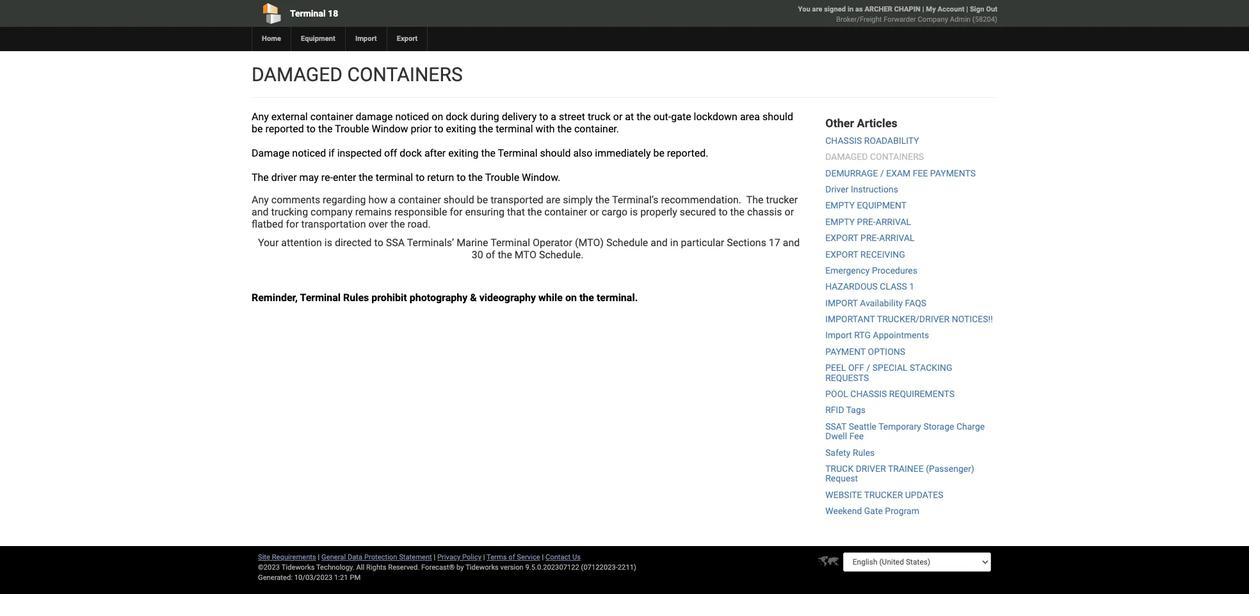 Task type: locate. For each thing, give the bounding box(es) containing it.
dock inside any external container damage noticed on dock during delivery to a street truck or at the out-gate lockdown area should be reported to the trouble window prior to exiting the terminal with the container.
[[446, 111, 468, 123]]

faqs
[[905, 298, 927, 308]]

1 vertical spatial empty
[[826, 217, 855, 227]]

1 vertical spatial are
[[546, 194, 560, 206]]

equipment
[[857, 201, 907, 211]]

the left the trucker
[[746, 194, 764, 206]]

or right chassis
[[785, 206, 794, 218]]

to
[[539, 111, 548, 123], [307, 123, 316, 135], [434, 123, 443, 135], [416, 172, 425, 184], [457, 172, 466, 184], [719, 206, 728, 218], [374, 237, 383, 249]]

or left at
[[613, 111, 623, 123]]

1 horizontal spatial be
[[477, 194, 488, 206]]

or left cargo
[[590, 206, 599, 218]]

0 horizontal spatial are
[[546, 194, 560, 206]]

how
[[368, 194, 388, 206]]

pre- down empty pre-arrival link
[[861, 233, 879, 243]]

trouble up transported
[[485, 172, 519, 184]]

damaged up the demurrage
[[826, 152, 868, 162]]

0 horizontal spatial is
[[325, 237, 332, 249]]

1 vertical spatial of
[[509, 554, 515, 562]]

noticed left if
[[292, 147, 326, 159]]

container up operator
[[544, 206, 587, 218]]

exiting right after
[[448, 147, 479, 159]]

1 horizontal spatial the
[[746, 194, 764, 206]]

1:21
[[334, 574, 348, 583]]

0 vertical spatial export
[[826, 233, 858, 243]]

(07122023-
[[581, 564, 618, 572]]

on right while
[[565, 292, 577, 304]]

be inside any external container damage noticed on dock during delivery to a street truck or at the out-gate lockdown area should be reported to the trouble window prior to exiting the terminal with the container.
[[252, 123, 263, 135]]

any inside any external container damage noticed on dock during delivery to a street truck or at the out-gate lockdown area should be reported to the trouble window prior to exiting the terminal with the container.
[[252, 111, 269, 123]]

ssat
[[826, 422, 847, 432]]

terminal down that
[[491, 237, 530, 249]]

the inside any comments regarding how a container should be transported are simply the terminal's recommendation.  the trucker and trucking company remains responsible for ensuring that the container or cargo is properly secured to the chassis or flatbed for transportation over the road. your attention is directed to ssa terminals' marine terminal operator (mto) schedule and in particular sections 17 and 30 of the mto schedule.
[[746, 194, 764, 206]]

terminal inside any external container damage noticed on dock during delivery to a street truck or at the out-gate lockdown area should be reported to the trouble window prior to exiting the terminal with the container.
[[496, 123, 533, 135]]

0 vertical spatial trouble
[[335, 123, 369, 135]]

| up the forecast® on the left bottom of the page
[[434, 554, 436, 562]]

0 vertical spatial terminal
[[496, 123, 533, 135]]

noticed
[[395, 111, 429, 123], [292, 147, 326, 159]]

1 horizontal spatial damaged
[[826, 152, 868, 162]]

and right 17
[[783, 237, 800, 249]]

any for any comments regarding how a container should be transported are simply the terminal's recommendation.  the trucker and trucking company remains responsible for ensuring that the container or cargo is properly secured to the chassis or flatbed for transportation over the road. your attention is directed to ssa terminals' marine terminal operator (mto) schedule and in particular sections 17 and 30 of the mto schedule.
[[252, 194, 269, 206]]

be left reported at the top of page
[[252, 123, 263, 135]]

requirements
[[889, 389, 955, 400]]

forwarder
[[884, 15, 916, 24]]

terminal left 18
[[290, 8, 326, 19]]

broker/freight
[[836, 15, 882, 24]]

enter
[[333, 172, 356, 184]]

in left "particular"
[[670, 237, 678, 249]]

terms of service link
[[487, 554, 540, 562]]

10/03/2023
[[294, 574, 333, 583]]

and left "trucking"
[[252, 206, 269, 218]]

0 horizontal spatial damaged
[[252, 63, 343, 86]]

rights
[[366, 564, 386, 572]]

1 vertical spatial /
[[867, 363, 870, 373]]

1 horizontal spatial rules
[[853, 448, 875, 458]]

procedures
[[872, 266, 918, 276]]

import link
[[345, 27, 387, 51]]

a left street
[[551, 111, 556, 123]]

1 vertical spatial is
[[325, 237, 332, 249]]

for up attention
[[286, 218, 299, 231]]

0 vertical spatial a
[[551, 111, 556, 123]]

are right you on the top of page
[[812, 5, 823, 13]]

terminal right reminder, on the left
[[300, 292, 341, 304]]

1 horizontal spatial trouble
[[485, 172, 519, 184]]

is down the transportation
[[325, 237, 332, 249]]

the right with
[[557, 123, 572, 135]]

0 horizontal spatial be
[[252, 123, 263, 135]]

any up flatbed
[[252, 194, 269, 206]]

is right cargo
[[630, 206, 638, 218]]

to right 'delivery'
[[539, 111, 548, 123]]

empty down empty equipment link
[[826, 217, 855, 227]]

0 vertical spatial in
[[848, 5, 854, 13]]

any left external
[[252, 111, 269, 123]]

the up damage noticed if inspected off dock after exiting the terminal should also immediately be reported.
[[479, 123, 493, 135]]

the right that
[[528, 206, 542, 218]]

1 horizontal spatial terminal
[[496, 123, 533, 135]]

/ right off
[[867, 363, 870, 373]]

terminal left with
[[496, 123, 533, 135]]

empty down the driver
[[826, 201, 855, 211]]

particular
[[681, 237, 724, 249]]

| left 'general'
[[318, 554, 320, 562]]

rules
[[343, 292, 369, 304], [853, 448, 875, 458]]

1 vertical spatial a
[[390, 194, 396, 206]]

exiting
[[446, 123, 476, 135], [448, 147, 479, 159]]

be left reported.
[[653, 147, 665, 159]]

return
[[427, 172, 454, 184]]

the left 'mto'
[[498, 249, 512, 261]]

2 any from the top
[[252, 194, 269, 206]]

0 vertical spatial is
[[630, 206, 638, 218]]

0 vertical spatial should
[[763, 111, 793, 123]]

dock left during
[[446, 111, 468, 123]]

export up "emergency"
[[826, 249, 858, 260]]

2 vertical spatial be
[[477, 194, 488, 206]]

is
[[630, 206, 638, 218], [325, 237, 332, 249]]

|
[[923, 5, 924, 13], [966, 5, 968, 13], [318, 554, 320, 562], [434, 554, 436, 562], [483, 554, 485, 562], [542, 554, 544, 562]]

containers down export link
[[347, 63, 463, 86]]

1 horizontal spatial is
[[630, 206, 638, 218]]

sign
[[970, 5, 984, 13]]

0 vertical spatial on
[[432, 111, 443, 123]]

trouble up inspected at the left
[[335, 123, 369, 135]]

0 horizontal spatial for
[[286, 218, 299, 231]]

1 horizontal spatial in
[[848, 5, 854, 13]]

arrival
[[876, 217, 911, 227], [879, 233, 915, 243]]

the up ssa
[[391, 218, 405, 231]]

0 vertical spatial noticed
[[395, 111, 429, 123]]

trucker
[[766, 194, 798, 206]]

container up if
[[310, 111, 353, 123]]

terminal 18 link
[[252, 0, 551, 27]]

1 vertical spatial damaged
[[826, 152, 868, 162]]

0 horizontal spatial on
[[432, 111, 443, 123]]

for left ensuring
[[450, 206, 463, 218]]

1 vertical spatial should
[[540, 147, 571, 159]]

0 horizontal spatial container
[[310, 111, 353, 123]]

terms
[[487, 554, 507, 562]]

reminder, terminal rules prohibit photography & videography while on the terminal.
[[252, 292, 638, 304]]

2 horizontal spatial be
[[653, 147, 665, 159]]

9.5.0.202307122
[[525, 564, 579, 572]]

0 horizontal spatial import
[[355, 35, 377, 43]]

import up payment
[[826, 331, 852, 341]]

1 vertical spatial import
[[826, 331, 852, 341]]

dock right "off"
[[400, 147, 422, 159]]

the down during
[[481, 147, 496, 159]]

0 horizontal spatial rules
[[343, 292, 369, 304]]

stacking
[[910, 363, 952, 373]]

lockdown
[[694, 111, 738, 123]]

to right return
[[457, 172, 466, 184]]

1 vertical spatial any
[[252, 194, 269, 206]]

rules inside other articles chassis roadability damaged containers demurrage / exam fee payments driver instructions empty equipment empty pre-arrival export pre-arrival export receiving emergency procedures hazardous class 1 import availability faqs important trucker/driver notices!! import rtg appointments payment options peel off / special stacking requests pool chassis requirements rfid tags ssat seattle temporary storage charge dwell fee safety rules truck driver trainee (passenger) request website trucker updates weekend gate program
[[853, 448, 875, 458]]

privacy policy link
[[437, 554, 482, 562]]

terminal
[[290, 8, 326, 19], [498, 147, 538, 159], [491, 237, 530, 249], [300, 292, 341, 304]]

| left my
[[923, 5, 924, 13]]

company
[[311, 206, 353, 218]]

1 vertical spatial rules
[[853, 448, 875, 458]]

as
[[855, 5, 863, 13]]

0 horizontal spatial trouble
[[335, 123, 369, 135]]

the up if
[[318, 123, 333, 135]]

0 horizontal spatial should
[[444, 194, 474, 206]]

in left as
[[848, 5, 854, 13]]

0 horizontal spatial dock
[[400, 147, 422, 159]]

any external container damage noticed on dock during delivery to a street truck or at the out-gate lockdown area should be reported to the trouble window prior to exiting the terminal with the container.
[[252, 111, 793, 135]]

properly
[[640, 206, 677, 218]]

should down return
[[444, 194, 474, 206]]

driver
[[856, 464, 886, 474]]

0 horizontal spatial of
[[486, 249, 495, 261]]

1 horizontal spatial a
[[551, 111, 556, 123]]

container.
[[574, 123, 619, 135]]

import inside other articles chassis roadability damaged containers demurrage / exam fee payments driver instructions empty equipment empty pre-arrival export pre-arrival export receiving emergency procedures hazardous class 1 import availability faqs important trucker/driver notices!! import rtg appointments payment options peel off / special stacking requests pool chassis requirements rfid tags ssat seattle temporary storage charge dwell fee safety rules truck driver trainee (passenger) request website trucker updates weekend gate program
[[826, 331, 852, 341]]

of inside any comments regarding how a container should be transported are simply the terminal's recommendation.  the trucker and trucking company remains responsible for ensuring that the container or cargo is properly secured to the chassis or flatbed for transportation over the road. your attention is directed to ssa terminals' marine terminal operator (mto) schedule and in particular sections 17 and 30 of the mto schedule.
[[486, 249, 495, 261]]

damaged down equipment link
[[252, 63, 343, 86]]

containers
[[347, 63, 463, 86], [870, 152, 924, 162]]

export pre-arrival link
[[826, 233, 915, 243]]

1 vertical spatial terminal
[[376, 172, 413, 184]]

1 vertical spatial exiting
[[448, 147, 479, 159]]

0 vertical spatial import
[[355, 35, 377, 43]]

30
[[472, 249, 483, 261]]

should down with
[[540, 147, 571, 159]]

1 vertical spatial export
[[826, 249, 858, 260]]

1 any from the top
[[252, 111, 269, 123]]

1 horizontal spatial import
[[826, 331, 852, 341]]

request
[[826, 474, 858, 484]]

any inside any comments regarding how a container should be transported are simply the terminal's recommendation.  the trucker and trucking company remains responsible for ensuring that the container or cargo is properly secured to the chassis or flatbed for transportation over the road. your attention is directed to ssa terminals' marine terminal operator (mto) schedule and in particular sections 17 and 30 of the mto schedule.
[[252, 194, 269, 206]]

the driver may re-enter the terminal to return to the trouble window.
[[252, 172, 561, 184]]

any for any external container damage noticed on dock during delivery to a street truck or at the out-gate lockdown area should be reported to the trouble window prior to exiting the terminal with the container.
[[252, 111, 269, 123]]

1 vertical spatial pre-
[[861, 233, 879, 243]]

a right how
[[390, 194, 396, 206]]

0 vertical spatial empty
[[826, 201, 855, 211]]

during
[[470, 111, 499, 123]]

terminal.
[[597, 292, 638, 304]]

program
[[885, 507, 919, 517]]

dock
[[446, 111, 468, 123], [400, 147, 422, 159]]

2 horizontal spatial should
[[763, 111, 793, 123]]

site requirements link
[[258, 554, 316, 562]]

1 horizontal spatial container
[[398, 194, 441, 206]]

pre- down empty equipment link
[[857, 217, 876, 227]]

1 vertical spatial noticed
[[292, 147, 326, 159]]

2 horizontal spatial or
[[785, 206, 794, 218]]

are left simply
[[546, 194, 560, 206]]

updates
[[905, 490, 944, 501]]

export up export receiving link
[[826, 233, 858, 243]]

1 vertical spatial be
[[653, 147, 665, 159]]

rules left prohibit
[[343, 292, 369, 304]]

the left driver
[[252, 172, 269, 184]]

exiting inside any external container damage noticed on dock during delivery to a street truck or at the out-gate lockdown area should be reported to the trouble window prior to exiting the terminal with the container.
[[446, 123, 476, 135]]

the right enter
[[359, 172, 373, 184]]

import
[[355, 35, 377, 43], [826, 331, 852, 341]]

1 horizontal spatial on
[[565, 292, 577, 304]]

articles
[[857, 117, 898, 130]]

1 horizontal spatial for
[[450, 206, 463, 218]]

truck
[[588, 111, 611, 123]]

fee
[[913, 168, 928, 178]]

1 vertical spatial containers
[[870, 152, 924, 162]]

of up version
[[509, 554, 515, 562]]

gate
[[671, 111, 691, 123]]

seattle
[[849, 422, 877, 432]]

mto
[[515, 249, 537, 261]]

1 horizontal spatial noticed
[[395, 111, 429, 123]]

and down "properly" at the top right of the page
[[651, 237, 668, 249]]

tags
[[846, 406, 866, 416]]

important
[[826, 314, 875, 325]]

0 horizontal spatial and
[[252, 206, 269, 218]]

exiting up damage noticed if inspected off dock after exiting the terminal should also immediately be reported.
[[446, 123, 476, 135]]

for
[[450, 206, 463, 218], [286, 218, 299, 231]]

terminal down "off"
[[376, 172, 413, 184]]

attention
[[281, 237, 322, 249]]

ssa
[[386, 237, 405, 249]]

1 horizontal spatial are
[[812, 5, 823, 13]]

1 horizontal spatial or
[[613, 111, 623, 123]]

0 horizontal spatial the
[[252, 172, 269, 184]]

special
[[873, 363, 908, 373]]

delivery
[[502, 111, 537, 123]]

chassis
[[826, 136, 862, 146], [851, 389, 887, 400]]

2 horizontal spatial container
[[544, 206, 587, 218]]

2 vertical spatial should
[[444, 194, 474, 206]]

1 horizontal spatial /
[[880, 168, 884, 178]]

are
[[812, 5, 823, 13], [546, 194, 560, 206]]

1 vertical spatial the
[[746, 194, 764, 206]]

1 vertical spatial arrival
[[879, 233, 915, 243]]

container up road.
[[398, 194, 441, 206]]

import up the damaged containers
[[355, 35, 377, 43]]

0 vertical spatial are
[[812, 5, 823, 13]]

1 vertical spatial dock
[[400, 147, 422, 159]]

should inside any comments regarding how a container should be transported are simply the terminal's recommendation.  the trucker and trucking company remains responsible for ensuring that the container or cargo is properly secured to the chassis or flatbed for transportation over the road. your attention is directed to ssa terminals' marine terminal operator (mto) schedule and in particular sections 17 and 30 of the mto schedule.
[[444, 194, 474, 206]]

payments
[[930, 168, 976, 178]]

class
[[880, 282, 907, 292]]

to left ssa
[[374, 237, 383, 249]]

1 horizontal spatial dock
[[446, 111, 468, 123]]

of right 30
[[486, 249, 495, 261]]

1 vertical spatial chassis
[[851, 389, 887, 400]]

terminal inside any comments regarding how a container should be transported are simply the terminal's recommendation.  the trucker and trucking company remains responsible for ensuring that the container or cargo is properly secured to the chassis or flatbed for transportation over the road. your attention is directed to ssa terminals' marine terminal operator (mto) schedule and in particular sections 17 and 30 of the mto schedule.
[[491, 237, 530, 249]]

0 vertical spatial be
[[252, 123, 263, 135]]

in
[[848, 5, 854, 13], [670, 237, 678, 249]]

0 vertical spatial dock
[[446, 111, 468, 123]]

0 vertical spatial of
[[486, 249, 495, 261]]

equipment
[[301, 35, 335, 43]]

0 vertical spatial /
[[880, 168, 884, 178]]

empty pre-arrival link
[[826, 217, 911, 227]]

0 vertical spatial exiting
[[446, 123, 476, 135]]

on up after
[[432, 111, 443, 123]]

2211)
[[618, 564, 636, 572]]

1 horizontal spatial of
[[509, 554, 515, 562]]

1 vertical spatial in
[[670, 237, 678, 249]]

1 export from the top
[[826, 233, 858, 243]]

terminal down any external container damage noticed on dock during delivery to a street truck or at the out-gate lockdown area should be reported to the trouble window prior to exiting the terminal with the container.
[[498, 147, 538, 159]]

0 vertical spatial containers
[[347, 63, 463, 86]]

external
[[271, 111, 308, 123]]

empty
[[826, 201, 855, 211], [826, 217, 855, 227]]

0 horizontal spatial in
[[670, 237, 678, 249]]

arrival up receiving
[[879, 233, 915, 243]]

chassis up tags on the bottom right of the page
[[851, 389, 887, 400]]

should
[[763, 111, 793, 123], [540, 147, 571, 159], [444, 194, 474, 206]]

be left transported
[[477, 194, 488, 206]]

site requirements | general data protection statement | privacy policy | terms of service | contact us ©2023 tideworks technology. all rights reserved. forecast® by tideworks version 9.5.0.202307122 (07122023-2211) generated: 10/03/2023 1:21 pm
[[258, 554, 636, 583]]

to right the prior at top
[[434, 123, 443, 135]]

noticed right damage
[[395, 111, 429, 123]]

0 horizontal spatial /
[[867, 363, 870, 373]]

arrival down the equipment
[[876, 217, 911, 227]]

noticed inside any external container damage noticed on dock during delivery to a street truck or at the out-gate lockdown area should be reported to the trouble window prior to exiting the terminal with the container.
[[395, 111, 429, 123]]

0 vertical spatial any
[[252, 111, 269, 123]]

chassis down other
[[826, 136, 862, 146]]

1 horizontal spatial containers
[[870, 152, 924, 162]]

damaged inside other articles chassis roadability damaged containers demurrage / exam fee payments driver instructions empty equipment empty pre-arrival export pre-arrival export receiving emergency procedures hazardous class 1 import availability faqs important trucker/driver notices!! import rtg appointments payment options peel off / special stacking requests pool chassis requirements rfid tags ssat seattle temporary storage charge dwell fee safety rules truck driver trainee (passenger) request website trucker updates weekend gate program
[[826, 152, 868, 162]]

0 vertical spatial chassis
[[826, 136, 862, 146]]

should right the area
[[763, 111, 793, 123]]

containers up exam at the right top of page
[[870, 152, 924, 162]]

rules up driver
[[853, 448, 875, 458]]

reminder,
[[252, 292, 298, 304]]

requirements
[[272, 554, 316, 562]]

transported
[[491, 194, 544, 206]]

0 vertical spatial damaged
[[252, 63, 343, 86]]

/ left exam at the right top of page
[[880, 168, 884, 178]]

0 horizontal spatial a
[[390, 194, 396, 206]]



Task type: vqa. For each thing, say whether or not it's contained in the screenshot.
top Mass
no



Task type: describe. For each thing, give the bounding box(es) containing it.
a inside any comments regarding how a container should be transported are simply the terminal's recommendation.  the trucker and trucking company remains responsible for ensuring that the container or cargo is properly secured to the chassis or flatbed for transportation over the road. your attention is directed to ssa terminals' marine terminal operator (mto) schedule and in particular sections 17 and 30 of the mto schedule.
[[390, 194, 396, 206]]

©2023 tideworks
[[258, 564, 315, 572]]

0 horizontal spatial or
[[590, 206, 599, 218]]

2 export from the top
[[826, 249, 858, 260]]

import availability faqs link
[[826, 298, 927, 308]]

directed
[[335, 237, 372, 249]]

requests
[[826, 373, 869, 383]]

the down damage noticed if inspected off dock after exiting the terminal should also immediately be reported.
[[468, 172, 483, 184]]

18
[[328, 8, 338, 19]]

are inside any comments regarding how a container should be transported are simply the terminal's recommendation.  the trucker and trucking company remains responsible for ensuring that the container or cargo is properly secured to the chassis or flatbed for transportation over the road. your attention is directed to ssa terminals' marine terminal operator (mto) schedule and in particular sections 17 and 30 of the mto schedule.
[[546, 194, 560, 206]]

privacy
[[437, 554, 461, 562]]

at
[[625, 111, 634, 123]]

trucking
[[271, 206, 308, 218]]

reserved.
[[388, 564, 420, 572]]

signed
[[824, 5, 846, 13]]

to left return
[[416, 172, 425, 184]]

reported
[[265, 123, 304, 135]]

roadability
[[864, 136, 919, 146]]

schedule
[[606, 237, 648, 249]]

off
[[384, 147, 397, 159]]

window
[[372, 123, 408, 135]]

inspected
[[337, 147, 382, 159]]

export
[[397, 35, 418, 43]]

archer
[[865, 5, 893, 13]]

contact
[[546, 554, 571, 562]]

charge
[[957, 422, 985, 432]]

by
[[457, 564, 464, 572]]

hazardous
[[826, 282, 878, 292]]

| up tideworks
[[483, 554, 485, 562]]

peel
[[826, 363, 846, 373]]

container inside any external container damage noticed on dock during delivery to a street truck or at the out-gate lockdown area should be reported to the trouble window prior to exiting the terminal with the container.
[[310, 111, 353, 123]]

emergency procedures link
[[826, 266, 918, 276]]

are inside you are signed in as archer chapin | my account | sign out broker/freight forwarder company admin (58204)
[[812, 5, 823, 13]]

of inside the "site requirements | general data protection statement | privacy policy | terms of service | contact us ©2023 tideworks technology. all rights reserved. forecast® by tideworks version 9.5.0.202307122 (07122023-2211) generated: 10/03/2023 1:21 pm"
[[509, 554, 515, 562]]

0 horizontal spatial terminal
[[376, 172, 413, 184]]

(passenger)
[[926, 464, 974, 474]]

export link
[[387, 27, 427, 51]]

the left 'terminal.'
[[579, 292, 594, 304]]

responsible
[[394, 206, 447, 218]]

or inside any external container damage noticed on dock during delivery to a street truck or at the out-gate lockdown area should be reported to the trouble window prior to exiting the terminal with the container.
[[613, 111, 623, 123]]

the left chassis
[[730, 206, 745, 218]]

in inside you are signed in as archer chapin | my account | sign out broker/freight forwarder company admin (58204)
[[848, 5, 854, 13]]

should inside any external container damage noticed on dock during delivery to a street truck or at the out-gate lockdown area should be reported to the trouble window prior to exiting the terminal with the container.
[[763, 111, 793, 123]]

if
[[329, 147, 335, 159]]

general data protection statement link
[[321, 554, 432, 562]]

the right simply
[[595, 194, 610, 206]]

tideworks
[[466, 564, 499, 572]]

be inside any comments regarding how a container should be transported are simply the terminal's recommendation.  the trucker and trucking company remains responsible for ensuring that the container or cargo is properly secured to the chassis or flatbed for transportation over the road. your attention is directed to ssa terminals' marine terminal operator (mto) schedule and in particular sections 17 and 30 of the mto schedule.
[[477, 194, 488, 206]]

(mto)
[[575, 237, 604, 249]]

1 empty from the top
[[826, 201, 855, 211]]

0 vertical spatial pre-
[[857, 217, 876, 227]]

2 horizontal spatial and
[[783, 237, 800, 249]]

trainee
[[888, 464, 924, 474]]

off
[[848, 363, 864, 373]]

pool
[[826, 389, 848, 400]]

flatbed
[[252, 218, 283, 231]]

truck
[[826, 464, 854, 474]]

weekend
[[826, 507, 862, 517]]

chassis
[[747, 206, 782, 218]]

trucker/driver
[[877, 314, 950, 325]]

after
[[424, 147, 446, 159]]

receiving
[[861, 249, 905, 260]]

0 vertical spatial rules
[[343, 292, 369, 304]]

all
[[356, 564, 364, 572]]

1 horizontal spatial and
[[651, 237, 668, 249]]

in inside any comments regarding how a container should be transported are simply the terminal's recommendation.  the trucker and trucking company remains responsible for ensuring that the container or cargo is properly secured to the chassis or flatbed for transportation over the road. your attention is directed to ssa terminals' marine terminal operator (mto) schedule and in particular sections 17 and 30 of the mto schedule.
[[670, 237, 678, 249]]

the right at
[[637, 111, 651, 123]]

re-
[[321, 172, 333, 184]]

chassis roadability link
[[826, 136, 919, 146]]

road.
[[408, 218, 431, 231]]

import rtg appointments link
[[826, 331, 929, 341]]

a inside any external container damage noticed on dock during delivery to a street truck or at the out-gate lockdown area should be reported to the trouble window prior to exiting the terminal with the container.
[[551, 111, 556, 123]]

secured
[[680, 206, 716, 218]]

terminal 18
[[290, 8, 338, 19]]

to right reported at the top of page
[[307, 123, 316, 135]]

your
[[258, 237, 279, 249]]

transportation
[[301, 218, 366, 231]]

account
[[938, 5, 965, 13]]

| up 9.5.0.202307122
[[542, 554, 544, 562]]

ensuring
[[465, 206, 505, 218]]

operator
[[533, 237, 572, 249]]

home
[[262, 35, 281, 43]]

2 empty from the top
[[826, 217, 855, 227]]

trucker
[[864, 490, 903, 501]]

pm
[[350, 574, 361, 583]]

terminal inside terminal 18 link
[[290, 8, 326, 19]]

driver
[[271, 172, 297, 184]]

temporary
[[879, 422, 921, 432]]

instructions
[[851, 184, 898, 195]]

| left sign
[[966, 5, 968, 13]]

generated:
[[258, 574, 293, 583]]

other
[[826, 117, 854, 130]]

ssat seattle temporary storage charge dwell fee link
[[826, 422, 985, 442]]

0 horizontal spatial noticed
[[292, 147, 326, 159]]

you
[[798, 5, 810, 13]]

company
[[918, 15, 948, 24]]

1 horizontal spatial should
[[540, 147, 571, 159]]

trouble inside any external container damage noticed on dock during delivery to a street truck or at the out-gate lockdown area should be reported to the trouble window prior to exiting the terminal with the container.
[[335, 123, 369, 135]]

0 horizontal spatial containers
[[347, 63, 463, 86]]

cargo
[[602, 206, 628, 218]]

on inside any external container damage noticed on dock during delivery to a street truck or at the out-gate lockdown area should be reported to the trouble window prior to exiting the terminal with the container.
[[432, 111, 443, 123]]

0 vertical spatial the
[[252, 172, 269, 184]]

chapin
[[894, 5, 921, 13]]

0 vertical spatial arrival
[[876, 217, 911, 227]]

forecast®
[[421, 564, 455, 572]]

payment
[[826, 347, 866, 357]]

1 vertical spatial trouble
[[485, 172, 519, 184]]

videography
[[479, 292, 536, 304]]

to right the secured
[[719, 206, 728, 218]]

rtg
[[854, 331, 871, 341]]

rfid tags link
[[826, 406, 866, 416]]

damage
[[252, 147, 290, 159]]

1 vertical spatial on
[[565, 292, 577, 304]]

version
[[500, 564, 524, 572]]

containers inside other articles chassis roadability damaged containers demurrage / exam fee payments driver instructions empty equipment empty pre-arrival export pre-arrival export receiving emergency procedures hazardous class 1 import availability faqs important trucker/driver notices!! import rtg appointments payment options peel off / special stacking requests pool chassis requirements rfid tags ssat seattle temporary storage charge dwell fee safety rules truck driver trainee (passenger) request website trucker updates weekend gate program
[[870, 152, 924, 162]]

policy
[[462, 554, 482, 562]]

damaged containers
[[252, 63, 463, 86]]



